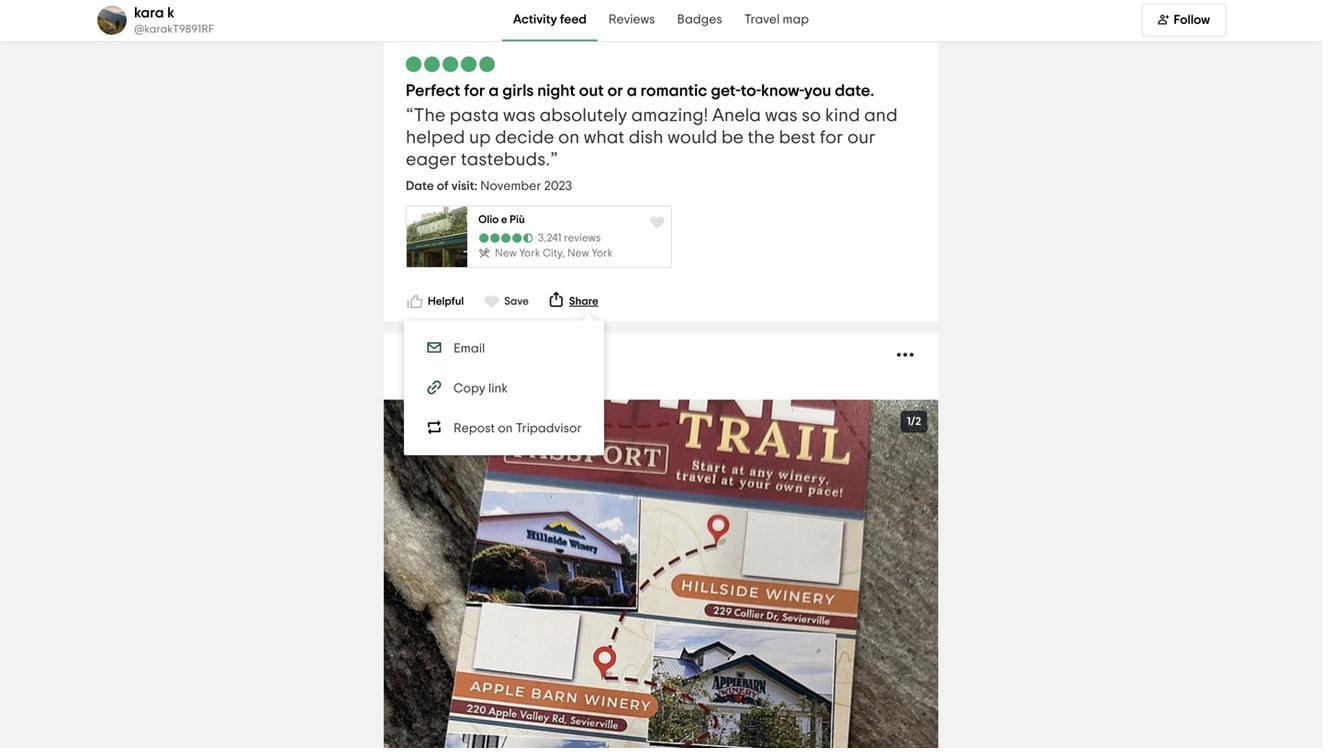 Task type: describe. For each thing, give the bounding box(es) containing it.
e
[[501, 214, 507, 225]]

on inside perfect for a girls night out or a romantic get-to-know-you date. the pasta was absolutely amazing! anela was so kind and helped up decide on what dish would be the best for our eager tastebuds.
[[558, 128, 580, 147]]

be
[[721, 128, 744, 147]]

out
[[579, 82, 604, 99]]

badges link
[[666, 0, 733, 41]]

to-
[[741, 82, 761, 99]]

anela
[[712, 106, 761, 125]]

k for kara k
[[483, 349, 490, 362]]

what
[[584, 128, 625, 147]]

2 new from the left
[[567, 248, 589, 259]]

olio
[[478, 214, 499, 225]]

2 a from the left
[[627, 82, 637, 99]]

the
[[748, 128, 775, 147]]

date of visit: november 2023
[[406, 180, 572, 193]]

kara for kara k karakt9891rf
[[134, 6, 164, 20]]

1 york from the left
[[519, 248, 540, 259]]

best
[[779, 128, 816, 147]]

would
[[668, 128, 717, 147]]

kara k link
[[454, 349, 490, 362]]

girls
[[502, 82, 534, 99]]

olio e più
[[478, 214, 525, 225]]

3,241
[[538, 233, 561, 244]]

email
[[454, 342, 485, 355]]

kara k
[[454, 349, 490, 362]]

feed
[[560, 13, 587, 26]]

activity feed link
[[502, 0, 598, 41]]

get-
[[711, 82, 741, 99]]

eager
[[406, 150, 457, 169]]

repost
[[454, 422, 495, 435]]

badges
[[677, 13, 722, 26]]

perfect for a girls night out or a romantic get-to-know-you date. the pasta was absolutely amazing! anela was so kind and helped up decide on what dish would be the best for our eager tastebuds.
[[406, 82, 898, 169]]

/
[[911, 416, 915, 427]]

new york city, new york
[[495, 248, 613, 259]]

follow button
[[1142, 3, 1227, 37]]

activity feed
[[513, 13, 587, 26]]

share
[[569, 296, 598, 307]]

night
[[537, 82, 575, 99]]

copy
[[454, 382, 486, 395]]

you
[[804, 82, 831, 99]]

tripadvisor
[[516, 422, 582, 435]]

city,
[[543, 248, 565, 259]]

1 horizontal spatial for
[[820, 128, 843, 147]]



Task type: locate. For each thing, give the bounding box(es) containing it.
1 vertical spatial kara
[[454, 349, 481, 362]]

map
[[783, 13, 809, 26]]

for
[[464, 82, 485, 99], [820, 128, 843, 147]]

date
[[406, 180, 434, 193]]

k up copy link
[[483, 349, 490, 362]]

perfect
[[406, 82, 460, 99]]

visit:
[[451, 180, 477, 193]]

kara up karakt9891rf
[[134, 6, 164, 20]]

the
[[414, 106, 446, 125]]

2
[[915, 416, 921, 427]]

reviews
[[564, 233, 601, 244]]

was down know-
[[765, 106, 798, 125]]

1 horizontal spatial kara
[[454, 349, 481, 362]]

tastebuds.
[[461, 150, 550, 169]]

0 vertical spatial kara
[[134, 6, 164, 20]]

kind
[[825, 106, 860, 125]]

0 horizontal spatial on
[[498, 422, 513, 435]]

decide
[[495, 128, 554, 147]]

for up pasta
[[464, 82, 485, 99]]

helpful
[[428, 296, 464, 307]]

date.
[[835, 82, 874, 99]]

on right repost
[[498, 422, 513, 435]]

k up karakt9891rf
[[167, 6, 174, 20]]

kara for kara k
[[454, 349, 481, 362]]

1 horizontal spatial k
[[483, 349, 490, 362]]

0 horizontal spatial k
[[167, 6, 174, 20]]

0 vertical spatial on
[[558, 128, 580, 147]]

2 was from the left
[[765, 106, 798, 125]]

1 / 2
[[907, 416, 921, 427]]

kara
[[134, 6, 164, 20], [454, 349, 481, 362]]

new down reviews
[[567, 248, 589, 259]]

0 vertical spatial k
[[167, 6, 174, 20]]

know-
[[761, 82, 804, 99]]

travel
[[744, 13, 780, 26]]

on
[[558, 128, 580, 147], [498, 422, 513, 435]]

of
[[437, 180, 449, 193]]

kara k karakt9891rf
[[134, 6, 214, 35]]

reviews link
[[598, 0, 666, 41]]

3,241 reviews
[[538, 233, 601, 244]]

absolutely
[[540, 106, 627, 125]]

0 horizontal spatial a
[[489, 82, 499, 99]]

follow
[[1174, 14, 1210, 27]]

was
[[503, 106, 536, 125], [765, 106, 798, 125]]

pasta
[[450, 106, 499, 125]]

new down e
[[495, 248, 517, 259]]

1 vertical spatial for
[[820, 128, 843, 147]]

1 horizontal spatial on
[[558, 128, 580, 147]]

2 york from the left
[[592, 248, 613, 259]]

helped
[[406, 128, 465, 147]]

1 vertical spatial on
[[498, 422, 513, 435]]

travel map link
[[733, 0, 820, 41]]

1 vertical spatial k
[[483, 349, 490, 362]]

activity
[[513, 13, 557, 26]]

copy link
[[454, 382, 508, 395]]

york down reviews
[[592, 248, 613, 259]]

york left city,
[[519, 248, 540, 259]]

november
[[480, 180, 541, 193]]

was up decide
[[503, 106, 536, 125]]

a left girls at top left
[[489, 82, 499, 99]]

for down kind
[[820, 128, 843, 147]]

0 vertical spatial for
[[464, 82, 485, 99]]

york
[[519, 248, 540, 259], [592, 248, 613, 259]]

or
[[607, 82, 623, 99]]

karakt9891rf
[[144, 24, 214, 35]]

so
[[802, 106, 821, 125]]

1 new from the left
[[495, 248, 517, 259]]

new
[[495, 248, 517, 259], [567, 248, 589, 259]]

1 horizontal spatial york
[[592, 248, 613, 259]]

dish
[[629, 128, 663, 147]]

repost on tripadvisor
[[454, 422, 582, 435]]

2023
[[544, 180, 572, 193]]

save
[[504, 296, 529, 307]]

più
[[510, 214, 525, 225]]

1 was from the left
[[503, 106, 536, 125]]

0 horizontal spatial was
[[503, 106, 536, 125]]

1 horizontal spatial a
[[627, 82, 637, 99]]

link
[[488, 382, 508, 395]]

1
[[907, 416, 911, 427]]

0 horizontal spatial kara
[[134, 6, 164, 20]]

1 horizontal spatial was
[[765, 106, 798, 125]]

kara inside kara k karakt9891rf
[[134, 6, 164, 20]]

and
[[864, 106, 898, 125]]

a
[[489, 82, 499, 99], [627, 82, 637, 99]]

save button
[[482, 292, 529, 311]]

0 horizontal spatial for
[[464, 82, 485, 99]]

travel map
[[744, 13, 809, 26]]

up
[[469, 128, 491, 147]]

a right or
[[627, 82, 637, 99]]

1 horizontal spatial new
[[567, 248, 589, 259]]

0 horizontal spatial new
[[495, 248, 517, 259]]

0 horizontal spatial york
[[519, 248, 540, 259]]

romantic
[[641, 82, 707, 99]]

k
[[167, 6, 174, 20], [483, 349, 490, 362]]

our
[[847, 128, 876, 147]]

k inside kara k karakt9891rf
[[167, 6, 174, 20]]

amazing!
[[631, 106, 708, 125]]

reviews
[[609, 13, 655, 26]]

kara up copy
[[454, 349, 481, 362]]

on down the absolutely
[[558, 128, 580, 147]]

1 a from the left
[[489, 82, 499, 99]]

k for kara k karakt9891rf
[[167, 6, 174, 20]]



Task type: vqa. For each thing, say whether or not it's contained in the screenshot.
Travel map
yes



